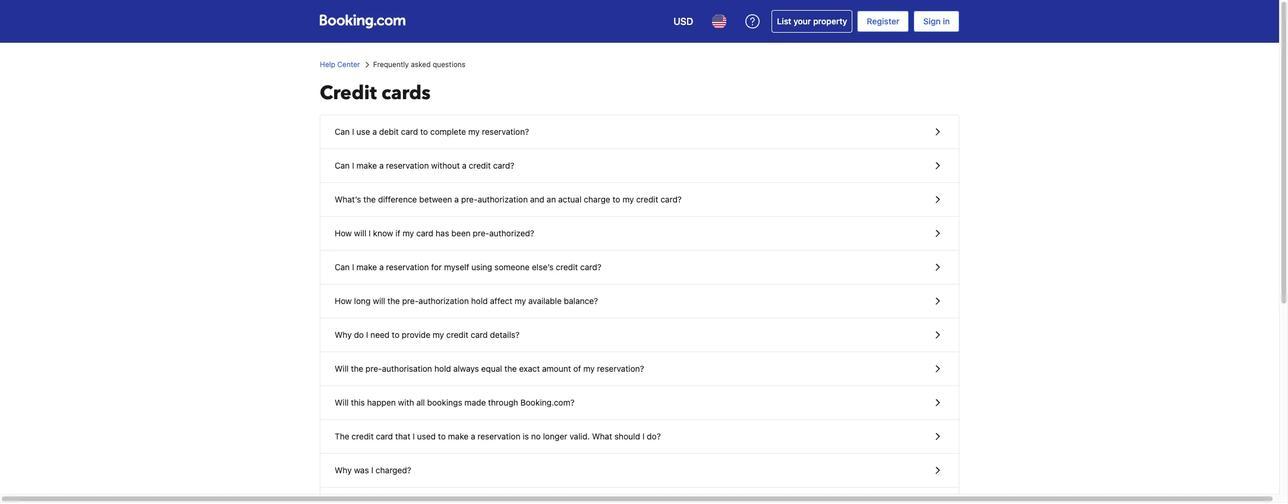 Task type: describe. For each thing, give the bounding box(es) containing it.
used
[[417, 432, 436, 442]]

what's
[[335, 194, 361, 205]]

usd
[[674, 16, 694, 27]]

amount
[[542, 364, 571, 374]]

a inside what's the difference between a pre-authorization and an actual charge to my credit card? button
[[455, 194, 459, 205]]

i right that
[[413, 432, 415, 442]]

using
[[472, 262, 492, 272]]

complete
[[430, 127, 466, 137]]

credit right without
[[469, 161, 491, 171]]

can i make a reservation for myself using someone else's credit card? button
[[321, 251, 959, 285]]

the up this
[[351, 364, 363, 374]]

make for can i make a reservation for myself using someone else's credit card?
[[357, 262, 377, 272]]

authorisation
[[382, 364, 432, 374]]

what
[[592, 432, 613, 442]]

to left complete
[[421, 127, 428, 137]]

was
[[354, 466, 369, 476]]

pre- right the between
[[461, 194, 478, 205]]

charged?
[[376, 466, 411, 476]]

will this happen with all bookings made through booking.com?
[[335, 398, 575, 408]]

how for how will i know if my card has been pre-authorized?
[[335, 228, 352, 238]]

affect
[[490, 296, 513, 306]]

my right of
[[584, 364, 595, 374]]

balance?
[[564, 296, 598, 306]]

pre- up provide
[[402, 296, 419, 306]]

know
[[373, 228, 393, 238]]

available
[[529, 296, 562, 306]]

someone
[[495, 262, 530, 272]]

else's
[[532, 262, 554, 272]]

will the pre-authorisation hold always equal the exact amount of my reservation?
[[335, 364, 644, 374]]

longer
[[543, 432, 568, 442]]

through
[[488, 398, 518, 408]]

this
[[351, 398, 365, 408]]

will inside how will i know if my card has been pre-authorized? "button"
[[354, 228, 367, 238]]

the credit card that i used to make a reservation is no longer valid. what should i do? button
[[321, 420, 959, 454]]

the left exact
[[505, 364, 517, 374]]

with
[[398, 398, 414, 408]]

difference
[[378, 194, 417, 205]]

authorized?
[[489, 228, 535, 238]]

has
[[436, 228, 449, 238]]

i up the what's
[[352, 161, 354, 171]]

pre- down need
[[366, 364, 382, 374]]

will for will the pre-authorisation hold always equal the exact amount of my reservation?
[[335, 364, 349, 374]]

debit
[[379, 127, 399, 137]]

will the pre-authorisation hold always equal the exact amount of my reservation? button
[[321, 353, 959, 387]]

1 vertical spatial hold
[[435, 364, 451, 374]]

to right need
[[392, 330, 400, 340]]

2 vertical spatial reservation
[[478, 432, 521, 442]]

0 horizontal spatial authorization
[[419, 296, 469, 306]]

usd button
[[667, 7, 701, 36]]

why do i need to provide my credit card details? button
[[321, 319, 959, 353]]

is
[[523, 432, 529, 442]]

can for can i use a debit card to complete my reservation?
[[335, 127, 350, 137]]

i up long
[[352, 262, 354, 272]]

the inside how long will the pre-authorization hold affect my available balance? button
[[388, 296, 400, 306]]

credit up always on the left
[[447, 330, 469, 340]]

the credit card that i used to make a reservation is no longer valid. what should i do?
[[335, 432, 661, 442]]

sign
[[924, 16, 941, 26]]

happen
[[367, 398, 396, 408]]

should
[[615, 432, 641, 442]]

no
[[531, 432, 541, 442]]

your
[[794, 16, 811, 26]]

why was i charged? button
[[321, 454, 959, 488]]

can i make a reservation without a credit card? button
[[321, 149, 959, 183]]

credit
[[320, 80, 377, 106]]

can i use a debit card to complete my reservation? button
[[321, 115, 959, 149]]

use
[[357, 127, 370, 137]]

exact
[[519, 364, 540, 374]]

list
[[778, 16, 792, 26]]

valid.
[[570, 432, 590, 442]]

of
[[574, 364, 581, 374]]

all
[[417, 398, 425, 408]]

help
[[320, 60, 336, 69]]

will inside how long will the pre-authorization hold affect my available balance? button
[[373, 296, 385, 306]]

reservation for for
[[386, 262, 429, 272]]

made
[[465, 398, 486, 408]]

i left the do?
[[643, 432, 645, 442]]

cards
[[382, 80, 431, 106]]

credit right the
[[352, 432, 374, 442]]

long
[[354, 296, 371, 306]]

i left the use
[[352, 127, 354, 137]]

can i make a reservation without a credit card?
[[335, 161, 515, 171]]

how long will the pre-authorization hold affect my available balance? button
[[321, 285, 959, 319]]

0 horizontal spatial reservation?
[[482, 127, 529, 137]]

credit right else's
[[556, 262, 578, 272]]

sign in
[[924, 16, 950, 26]]

do
[[354, 330, 364, 340]]

between
[[419, 194, 452, 205]]

my right affect
[[515, 296, 526, 306]]

myself
[[444, 262, 469, 272]]

for
[[431, 262, 442, 272]]



Task type: vqa. For each thing, say whether or not it's contained in the screenshot.
Sell
no



Task type: locate. For each thing, give the bounding box(es) containing it.
1 vertical spatial card?
[[661, 194, 682, 205]]

my right charge
[[623, 194, 634, 205]]

why do i need to provide my credit card details?
[[335, 330, 520, 340]]

why for why was i charged?
[[335, 466, 352, 476]]

help center button
[[320, 59, 360, 70]]

1 vertical spatial why
[[335, 466, 352, 476]]

why inside button
[[335, 330, 352, 340]]

reservation left "is"
[[478, 432, 521, 442]]

provide
[[402, 330, 431, 340]]

actual
[[558, 194, 582, 205]]

a right without
[[462, 161, 467, 171]]

0 horizontal spatial will
[[354, 228, 367, 238]]

0 vertical spatial will
[[335, 364, 349, 374]]

will
[[354, 228, 367, 238], [373, 296, 385, 306]]

card
[[401, 127, 418, 137], [417, 228, 434, 238], [471, 330, 488, 340], [376, 432, 393, 442]]

card? inside button
[[661, 194, 682, 205]]

authorization down for
[[419, 296, 469, 306]]

help center
[[320, 60, 360, 69]]

how will i know if my card has been pre-authorized? button
[[321, 217, 959, 251]]

1 vertical spatial reservation
[[386, 262, 429, 272]]

the right long
[[388, 296, 400, 306]]

pre- right "been"
[[473, 228, 490, 238]]

the right the what's
[[364, 194, 376, 205]]

my right complete
[[469, 127, 480, 137]]

card left that
[[376, 432, 393, 442]]

charge
[[584, 194, 611, 205]]

2 vertical spatial can
[[335, 262, 350, 272]]

why inside button
[[335, 466, 352, 476]]

the
[[364, 194, 376, 205], [388, 296, 400, 306], [351, 364, 363, 374], [505, 364, 517, 374]]

bookings
[[427, 398, 463, 408]]

make down the use
[[357, 161, 377, 171]]

a
[[373, 127, 377, 137], [379, 161, 384, 171], [462, 161, 467, 171], [455, 194, 459, 205], [379, 262, 384, 272], [471, 432, 476, 442]]

make
[[357, 161, 377, 171], [357, 262, 377, 272], [448, 432, 469, 442]]

1 horizontal spatial will
[[373, 296, 385, 306]]

3 can from the top
[[335, 262, 350, 272]]

list your property link
[[772, 10, 853, 33]]

card? down "can i make a reservation without a credit card?" button
[[661, 194, 682, 205]]

and
[[530, 194, 545, 205]]

credit cards
[[320, 80, 431, 106]]

0 vertical spatial why
[[335, 330, 352, 340]]

booking.com online hotel reservations image
[[320, 14, 406, 29]]

a inside can i make a reservation for myself using someone else's credit card? button
[[379, 262, 384, 272]]

0 horizontal spatial hold
[[435, 364, 451, 374]]

1 how from the top
[[335, 228, 352, 238]]

frequently asked questions
[[373, 60, 466, 69]]

my right if
[[403, 228, 414, 238]]

the inside what's the difference between a pre-authorization and an actual charge to my credit card? button
[[364, 194, 376, 205]]

to right used
[[438, 432, 446, 442]]

1 vertical spatial will
[[335, 398, 349, 408]]

card? up what's the difference between a pre-authorization and an actual charge to my credit card?
[[493, 161, 515, 171]]

in
[[943, 16, 950, 26]]

1 vertical spatial make
[[357, 262, 377, 272]]

reservation for without
[[386, 161, 429, 171]]

1 vertical spatial reservation?
[[597, 364, 644, 374]]

how left long
[[335, 296, 352, 306]]

details?
[[490, 330, 520, 340]]

do?
[[647, 432, 661, 442]]

always
[[454, 364, 479, 374]]

card left details? on the bottom of page
[[471, 330, 488, 340]]

how inside button
[[335, 296, 352, 306]]

sign in link
[[914, 11, 960, 32]]

why for why do i need to provide my credit card details?
[[335, 330, 352, 340]]

to inside button
[[438, 432, 446, 442]]

0 vertical spatial reservation
[[386, 161, 429, 171]]

1 horizontal spatial reservation?
[[597, 364, 644, 374]]

1 horizontal spatial card?
[[581, 262, 602, 272]]

2 why from the top
[[335, 466, 352, 476]]

what's the difference between a pre-authorization and an actual charge to my credit card?
[[335, 194, 682, 205]]

booking.com?
[[521, 398, 575, 408]]

register link
[[858, 11, 910, 32]]

i right was
[[371, 466, 374, 476]]

can i make a reservation for myself using someone else's credit card?
[[335, 262, 602, 272]]

frequently
[[373, 60, 409, 69]]

how
[[335, 228, 352, 238], [335, 296, 352, 306]]

can inside button
[[335, 127, 350, 137]]

how down the what's
[[335, 228, 352, 238]]

1 vertical spatial how
[[335, 296, 352, 306]]

1 vertical spatial can
[[335, 161, 350, 171]]

how for how long will the pre-authorization hold affect my available balance?
[[335, 296, 352, 306]]

1 can from the top
[[335, 127, 350, 137]]

0 vertical spatial will
[[354, 228, 367, 238]]

property
[[814, 16, 848, 26]]

i
[[352, 127, 354, 137], [352, 161, 354, 171], [369, 228, 371, 238], [352, 262, 354, 272], [366, 330, 368, 340], [413, 432, 415, 442], [643, 432, 645, 442], [371, 466, 374, 476]]

how will i know if my card has been pre-authorized?
[[335, 228, 535, 238]]

0 vertical spatial card?
[[493, 161, 515, 171]]

a inside the credit card that i used to make a reservation is no longer valid. what should i do? button
[[471, 432, 476, 442]]

center
[[338, 60, 360, 69]]

i inside "button"
[[369, 228, 371, 238]]

will left "know"
[[354, 228, 367, 238]]

reservation?
[[482, 127, 529, 137], [597, 364, 644, 374]]

will inside button
[[335, 364, 349, 374]]

1 vertical spatial will
[[373, 296, 385, 306]]

make up long
[[357, 262, 377, 272]]

without
[[431, 161, 460, 171]]

reservation left for
[[386, 262, 429, 272]]

a down "know"
[[379, 262, 384, 272]]

will for will this happen with all bookings made through booking.com?
[[335, 398, 349, 408]]

credit
[[469, 161, 491, 171], [637, 194, 659, 205], [556, 262, 578, 272], [447, 330, 469, 340], [352, 432, 374, 442]]

1 why from the top
[[335, 330, 352, 340]]

an
[[547, 194, 556, 205]]

authorization
[[478, 194, 528, 205], [419, 296, 469, 306]]

will right long
[[373, 296, 385, 306]]

0 vertical spatial hold
[[471, 296, 488, 306]]

can
[[335, 127, 350, 137], [335, 161, 350, 171], [335, 262, 350, 272]]

card right debit
[[401, 127, 418, 137]]

list your property
[[778, 16, 848, 26]]

1 vertical spatial authorization
[[419, 296, 469, 306]]

2 will from the top
[[335, 398, 349, 408]]

pre- inside "button"
[[473, 228, 490, 238]]

a right the between
[[455, 194, 459, 205]]

reservation up difference
[[386, 161, 429, 171]]

1 will from the top
[[335, 364, 349, 374]]

0 vertical spatial can
[[335, 127, 350, 137]]

can for can i make a reservation without a credit card?
[[335, 161, 350, 171]]

2 horizontal spatial card?
[[661, 194, 682, 205]]

will
[[335, 364, 349, 374], [335, 398, 349, 408]]

i right the do
[[366, 330, 368, 340]]

2 can from the top
[[335, 161, 350, 171]]

card?
[[493, 161, 515, 171], [661, 194, 682, 205], [581, 262, 602, 272]]

reservation? down why do i need to provide my credit card details? button
[[597, 364, 644, 374]]

why was i charged?
[[335, 466, 411, 476]]

why
[[335, 330, 352, 340], [335, 466, 352, 476]]

hold left affect
[[471, 296, 488, 306]]

0 vertical spatial reservation?
[[482, 127, 529, 137]]

credit down "can i make a reservation without a credit card?" button
[[637, 194, 659, 205]]

i left "know"
[[369, 228, 371, 238]]

1 horizontal spatial hold
[[471, 296, 488, 306]]

card? up balance?
[[581, 262, 602, 272]]

a right the use
[[373, 127, 377, 137]]

0 vertical spatial how
[[335, 228, 352, 238]]

card inside button
[[376, 432, 393, 442]]

can i use a debit card to complete my reservation?
[[335, 127, 529, 137]]

need
[[371, 330, 390, 340]]

will this happen with all bookings made through booking.com? button
[[321, 387, 959, 420]]

my inside "button"
[[403, 228, 414, 238]]

register
[[867, 16, 900, 26]]

if
[[396, 228, 401, 238]]

my
[[469, 127, 480, 137], [623, 194, 634, 205], [403, 228, 414, 238], [515, 296, 526, 306], [433, 330, 444, 340], [584, 364, 595, 374]]

to right charge
[[613, 194, 621, 205]]

how long will the pre-authorization hold affect my available balance?
[[335, 296, 598, 306]]

a down made
[[471, 432, 476, 442]]

reservation
[[386, 161, 429, 171], [386, 262, 429, 272], [478, 432, 521, 442]]

the
[[335, 432, 350, 442]]

a inside "can i use a debit card to complete my reservation?" button
[[373, 127, 377, 137]]

make right used
[[448, 432, 469, 442]]

card inside "button"
[[417, 228, 434, 238]]

why left was
[[335, 466, 352, 476]]

pre-
[[461, 194, 478, 205], [473, 228, 490, 238], [402, 296, 419, 306], [366, 364, 382, 374]]

i inside button
[[371, 466, 374, 476]]

card left has
[[417, 228, 434, 238]]

1 horizontal spatial authorization
[[478, 194, 528, 205]]

reservation? right complete
[[482, 127, 529, 137]]

been
[[452, 228, 471, 238]]

2 how from the top
[[335, 296, 352, 306]]

0 horizontal spatial card?
[[493, 161, 515, 171]]

what's the difference between a pre-authorization and an actual charge to my credit card? button
[[321, 183, 959, 217]]

questions
[[433, 60, 466, 69]]

hold left always on the left
[[435, 364, 451, 374]]

equal
[[481, 364, 502, 374]]

2 vertical spatial make
[[448, 432, 469, 442]]

2 vertical spatial card?
[[581, 262, 602, 272]]

make for can i make a reservation without a credit card?
[[357, 161, 377, 171]]

why left the do
[[335, 330, 352, 340]]

my right provide
[[433, 330, 444, 340]]

a down debit
[[379, 161, 384, 171]]

how inside "button"
[[335, 228, 352, 238]]

0 vertical spatial make
[[357, 161, 377, 171]]

that
[[395, 432, 411, 442]]

authorization left and
[[478, 194, 528, 205]]

0 vertical spatial authorization
[[478, 194, 528, 205]]

will inside "button"
[[335, 398, 349, 408]]

can for can i make a reservation for myself using someone else's credit card?
[[335, 262, 350, 272]]



